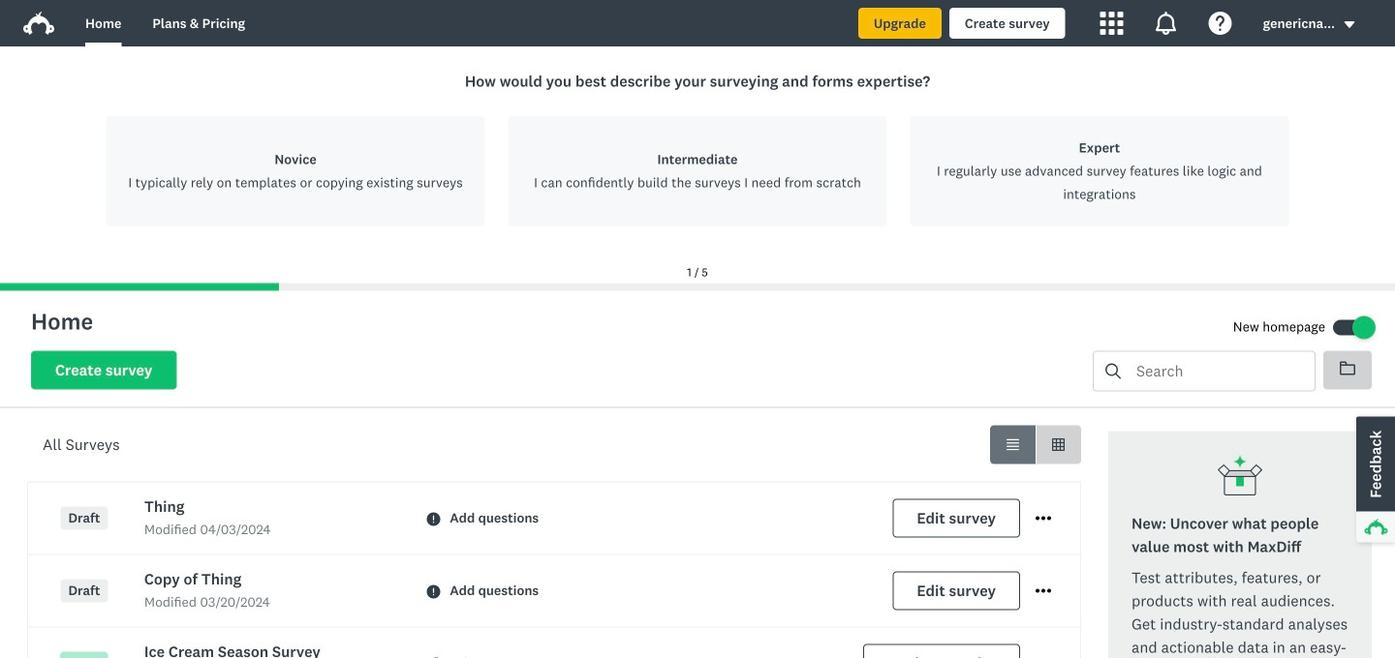 Task type: locate. For each thing, give the bounding box(es) containing it.
group
[[990, 426, 1081, 465]]

brand logo image
[[23, 8, 54, 39], [23, 12, 54, 35]]

open menu image
[[1036, 584, 1051, 600], [1036, 590, 1051, 594]]

dropdown arrow icon image
[[1343, 18, 1357, 31], [1345, 21, 1355, 28]]

1 open menu image from the top
[[1036, 584, 1051, 600]]

dialog
[[0, 47, 1395, 291]]

products icon image
[[1100, 12, 1124, 35], [1100, 12, 1124, 35]]

2 folders image from the top
[[1340, 362, 1356, 375]]

open menu image
[[1036, 511, 1051, 527], [1036, 517, 1051, 521]]

folders image
[[1340, 361, 1356, 376], [1340, 362, 1356, 375]]

2 open menu image from the top
[[1036, 517, 1051, 521]]

search image
[[1106, 364, 1121, 379]]



Task type: vqa. For each thing, say whether or not it's contained in the screenshot.
Products Icon to the left
no



Task type: describe. For each thing, give the bounding box(es) containing it.
Search text field
[[1121, 352, 1315, 391]]

search image
[[1106, 364, 1121, 379]]

2 brand logo image from the top
[[23, 12, 54, 35]]

warning image
[[427, 586, 440, 599]]

warning image
[[427, 513, 440, 527]]

2 open menu image from the top
[[1036, 590, 1051, 594]]

1 brand logo image from the top
[[23, 8, 54, 39]]

1 folders image from the top
[[1340, 361, 1356, 376]]

notification center icon image
[[1155, 12, 1178, 35]]

help icon image
[[1209, 12, 1232, 35]]

max diff icon image
[[1217, 455, 1264, 501]]

1 open menu image from the top
[[1036, 511, 1051, 527]]



